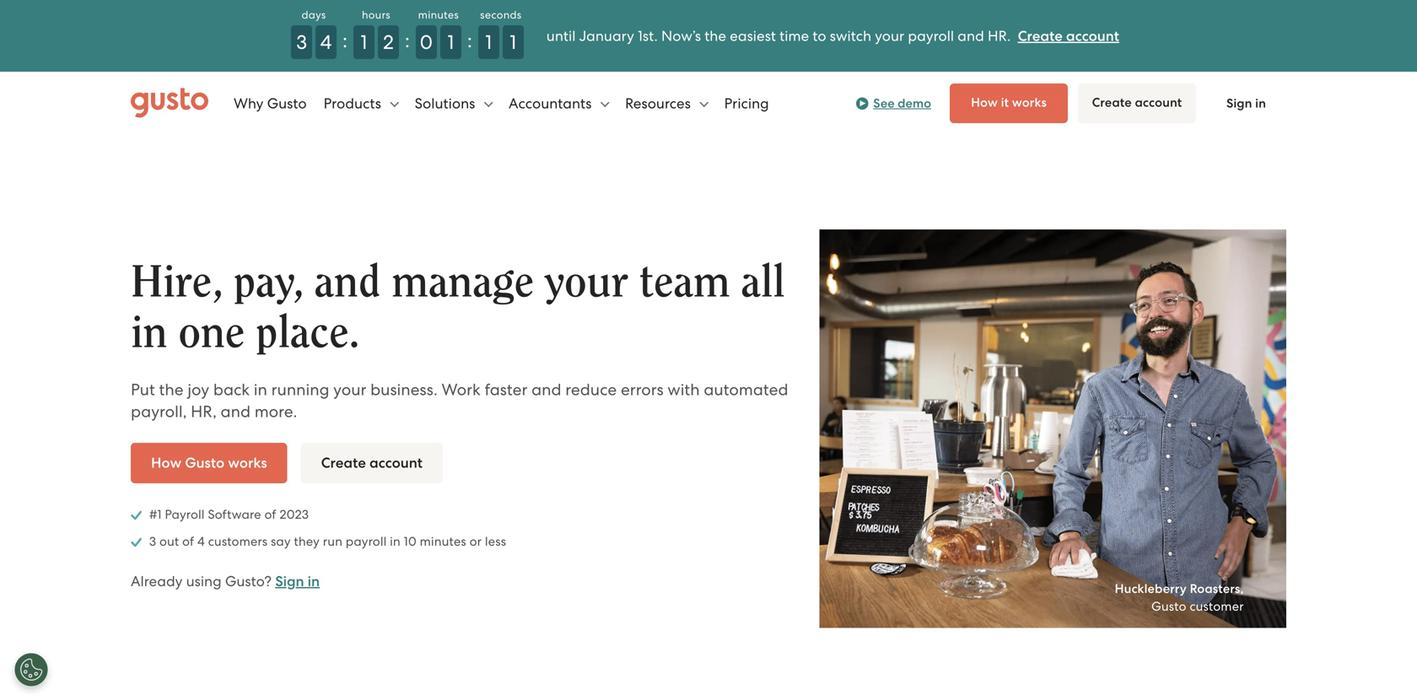 Task type: locate. For each thing, give the bounding box(es) containing it.
how gusto works link
[[131, 443, 287, 483]]

create account link
[[1018, 27, 1120, 45], [1078, 84, 1196, 123], [301, 443, 443, 483]]

switch
[[830, 27, 872, 44]]

out
[[159, 534, 179, 549]]

account
[[1066, 27, 1120, 45], [1135, 95, 1182, 110], [369, 454, 423, 472]]

0 horizontal spatial create account
[[321, 454, 423, 472]]

2 vertical spatial create
[[321, 454, 366, 472]]

3 : from the left
[[467, 29, 472, 52]]

sign in link
[[1207, 84, 1287, 122], [275, 573, 320, 590]]

joy
[[188, 380, 209, 399]]

solutions button
[[415, 78, 493, 129]]

minutes up 0 at the left top of page
[[418, 8, 459, 21]]

how for how it works
[[971, 95, 998, 110]]

4 down days
[[320, 30, 332, 54]]

1 vertical spatial gusto
[[185, 454, 225, 472]]

and right the faster
[[532, 380, 562, 399]]

resources
[[625, 95, 694, 112]]

easiest
[[730, 27, 776, 44]]

3 left out
[[149, 534, 156, 549]]

gusto right why
[[267, 95, 307, 112]]

0 horizontal spatial create
[[321, 454, 366, 472]]

works inside main element
[[1012, 95, 1047, 110]]

and up place.
[[314, 260, 381, 305]]

say
[[271, 534, 291, 549]]

1 horizontal spatial your
[[545, 260, 628, 305]]

1 horizontal spatial 4
[[320, 30, 332, 54]]

back
[[213, 380, 250, 399]]

accountants
[[509, 95, 595, 112]]

0 vertical spatial create account
[[1092, 95, 1182, 110]]

it
[[1001, 95, 1009, 110]]

of left 2023
[[264, 507, 276, 522]]

the up payroll,
[[159, 380, 184, 399]]

: for 4
[[343, 29, 348, 52]]

2 horizontal spatial gusto
[[1152, 599, 1187, 614]]

0 vertical spatial 4
[[320, 30, 332, 54]]

3 out of 4 customers say they run payroll in 10 minutes or less
[[146, 534, 506, 549]]

1 vertical spatial works
[[228, 454, 267, 472]]

create inside main element
[[1092, 95, 1132, 110]]

0 horizontal spatial how
[[151, 454, 182, 472]]

your
[[875, 27, 905, 44], [545, 260, 628, 305], [333, 380, 367, 399]]

1 horizontal spatial account
[[1066, 27, 1120, 45]]

payroll right run in the bottom left of the page
[[346, 534, 387, 549]]

main element
[[131, 78, 1287, 129]]

less
[[485, 534, 506, 549]]

works for how it works
[[1012, 95, 1047, 110]]

gusto down hr,
[[185, 454, 225, 472]]

and
[[958, 27, 984, 44], [314, 260, 381, 305], [532, 380, 562, 399], [221, 402, 251, 421]]

1 horizontal spatial of
[[264, 507, 276, 522]]

see
[[873, 96, 895, 111]]

with
[[668, 380, 700, 399]]

until january 1st. now's the easiest time to switch your payroll and hr. create account
[[547, 27, 1120, 45]]

and down back
[[221, 402, 251, 421]]

2 horizontal spatial your
[[875, 27, 905, 44]]

january
[[579, 27, 634, 44]]

how down payroll,
[[151, 454, 182, 472]]

the right now's
[[705, 27, 726, 44]]

of
[[264, 507, 276, 522], [182, 534, 194, 549]]

payroll
[[908, 27, 954, 44], [346, 534, 387, 549]]

: left 0 at the left top of page
[[405, 29, 410, 52]]

the inside put the joy back in running your business. work faster and reduce errors with automated payroll, hr, and more.
[[159, 380, 184, 399]]

: left '2'
[[343, 29, 348, 52]]

0
[[420, 30, 433, 54]]

gusto for how
[[185, 454, 225, 472]]

huckleberry
[[1115, 581, 1187, 596]]

0 horizontal spatial 4
[[197, 534, 205, 549]]

2 vertical spatial your
[[333, 380, 367, 399]]

they
[[294, 534, 320, 549]]

works
[[1012, 95, 1047, 110], [228, 454, 267, 472]]

see demo
[[873, 96, 931, 111]]

0 horizontal spatial 3
[[149, 534, 156, 549]]

how inside main element
[[971, 95, 998, 110]]

2 : from the left
[[405, 29, 410, 52]]

1 horizontal spatial payroll
[[908, 27, 954, 44]]

run
[[323, 534, 343, 549]]

1 horizontal spatial how
[[971, 95, 998, 110]]

1 horizontal spatial create account
[[1092, 95, 1182, 110]]

0 vertical spatial your
[[875, 27, 905, 44]]

works right 'it'
[[1012, 95, 1047, 110]]

hr.
[[988, 27, 1011, 44]]

how it works link
[[950, 84, 1068, 123]]

: right 0 at the left top of page
[[467, 29, 472, 52]]

1 horizontal spatial 3
[[296, 30, 307, 54]]

1 horizontal spatial :
[[405, 29, 410, 52]]

create account
[[1092, 95, 1182, 110], [321, 454, 423, 472]]

0 vertical spatial sign
[[1227, 96, 1253, 111]]

the inside until january 1st. now's the easiest time to switch your payroll and hr. create account
[[705, 27, 726, 44]]

gusto down the huckleberry at the right bottom of page
[[1152, 599, 1187, 614]]

hire,
[[131, 260, 223, 305]]

payroll,
[[131, 402, 187, 421]]

0 horizontal spatial sign
[[275, 573, 304, 590]]

sign
[[1227, 96, 1253, 111], [275, 573, 304, 590]]

tiny image
[[860, 100, 866, 106]]

0 horizontal spatial your
[[333, 380, 367, 399]]

3
[[296, 30, 307, 54], [149, 534, 156, 549]]

errors
[[621, 380, 664, 399]]

pricing link
[[724, 78, 769, 129]]

2 vertical spatial gusto
[[1152, 599, 1187, 614]]

1 vertical spatial the
[[159, 380, 184, 399]]

0 vertical spatial 3
[[296, 30, 307, 54]]

more.
[[255, 402, 297, 421]]

manage
[[392, 260, 534, 305]]

or
[[470, 534, 482, 549]]

gusto?
[[225, 573, 272, 590]]

1 vertical spatial payroll
[[346, 534, 387, 549]]

0 horizontal spatial works
[[228, 454, 267, 472]]

how
[[971, 95, 998, 110], [151, 454, 182, 472]]

:
[[343, 29, 348, 52], [405, 29, 410, 52], [467, 29, 472, 52]]

1 horizontal spatial gusto
[[267, 95, 307, 112]]

gusto
[[267, 95, 307, 112], [185, 454, 225, 472], [1152, 599, 1187, 614]]

0 horizontal spatial :
[[343, 29, 348, 52]]

in
[[1256, 96, 1266, 111], [131, 311, 168, 356], [254, 380, 267, 399], [390, 534, 401, 549], [308, 573, 320, 590]]

0 vertical spatial create account link
[[1018, 27, 1120, 45]]

0 vertical spatial gusto
[[267, 95, 307, 112]]

1 : from the left
[[343, 29, 348, 52]]

your inside until january 1st. now's the easiest time to switch your payroll and hr. create account
[[875, 27, 905, 44]]

minutes
[[418, 8, 459, 21], [420, 534, 466, 549]]

hire, pay, and manage your team all in one place.
[[131, 260, 785, 356]]

1 vertical spatial 3
[[149, 534, 156, 549]]

put the joy back in running your business. work faster and reduce errors with automated payroll, hr, and more.
[[131, 380, 789, 421]]

0 horizontal spatial the
[[159, 380, 184, 399]]

4
[[320, 30, 332, 54], [197, 534, 205, 549]]

and left the hr. at the top
[[958, 27, 984, 44]]

0 vertical spatial payroll
[[908, 27, 954, 44]]

1
[[361, 30, 367, 54], [447, 30, 454, 54], [485, 30, 492, 54], [510, 30, 517, 54]]

1 vertical spatial create account link
[[1078, 84, 1196, 123]]

0 vertical spatial sign in link
[[1207, 84, 1287, 122]]

0 vertical spatial works
[[1012, 95, 1047, 110]]

1 horizontal spatial the
[[705, 27, 726, 44]]

2 horizontal spatial account
[[1135, 95, 1182, 110]]

faster
[[485, 380, 528, 399]]

0 horizontal spatial sign in link
[[275, 573, 320, 590]]

1 horizontal spatial create
[[1018, 27, 1063, 45]]

create account inside main element
[[1092, 95, 1182, 110]]

automated
[[704, 380, 789, 399]]

create account link inside main element
[[1078, 84, 1196, 123]]

1 vertical spatial how
[[151, 454, 182, 472]]

payroll left the hr. at the top
[[908, 27, 954, 44]]

gusto inside huckleberry roasters, gusto customer
[[1152, 599, 1187, 614]]

1 horizontal spatial works
[[1012, 95, 1047, 110]]

hours
[[362, 8, 391, 21]]

0 horizontal spatial gusto
[[185, 454, 225, 472]]

4 down payroll
[[197, 534, 205, 549]]

why gusto link
[[234, 78, 307, 129]]

10
[[404, 534, 417, 549]]

1 vertical spatial your
[[545, 260, 628, 305]]

works up software at the left bottom of page
[[228, 454, 267, 472]]

gusto inside main element
[[267, 95, 307, 112]]

of right out
[[182, 534, 194, 549]]

create
[[1018, 27, 1063, 45], [1092, 95, 1132, 110], [321, 454, 366, 472]]

1 vertical spatial sign
[[275, 573, 304, 590]]

1 horizontal spatial sign
[[1227, 96, 1253, 111]]

0 horizontal spatial account
[[369, 454, 423, 472]]

2 horizontal spatial create
[[1092, 95, 1132, 110]]

one
[[178, 311, 245, 356]]

0 vertical spatial minutes
[[418, 8, 459, 21]]

1 vertical spatial create
[[1092, 95, 1132, 110]]

your inside hire, pay, and manage your team all in one place.
[[545, 260, 628, 305]]

1 vertical spatial sign in link
[[275, 573, 320, 590]]

why gusto
[[234, 95, 307, 112]]

reduce
[[566, 380, 617, 399]]

3 down days
[[296, 30, 307, 54]]

0 vertical spatial how
[[971, 95, 998, 110]]

how left 'it'
[[971, 95, 998, 110]]

seconds
[[480, 8, 522, 21]]

1 vertical spatial account
[[1135, 95, 1182, 110]]

pay,
[[234, 260, 303, 305]]

0 horizontal spatial of
[[182, 534, 194, 549]]

0 vertical spatial the
[[705, 27, 726, 44]]

customers
[[208, 534, 268, 549]]

and inside hire, pay, and manage your team all in one place.
[[314, 260, 381, 305]]

minutes left the or
[[420, 534, 466, 549]]

2 horizontal spatial :
[[467, 29, 472, 52]]

0 vertical spatial create
[[1018, 27, 1063, 45]]

2 vertical spatial account
[[369, 454, 423, 472]]



Task type: vqa. For each thing, say whether or not it's contained in the screenshot.


Task type: describe. For each thing, give the bounding box(es) containing it.
1st.
[[638, 27, 658, 44]]

and inside until january 1st. now's the easiest time to switch your payroll and hr. create account
[[958, 27, 984, 44]]

4 1 from the left
[[510, 30, 517, 54]]

all
[[741, 260, 785, 305]]

already
[[131, 573, 183, 590]]

sign inside main element
[[1227, 96, 1253, 111]]

works for how gusto works
[[228, 454, 267, 472]]

how gusto works
[[151, 454, 267, 472]]

place.
[[256, 311, 360, 356]]

products
[[324, 95, 385, 112]]

payroll inside until january 1st. now's the easiest time to switch your payroll and hr. create account
[[908, 27, 954, 44]]

running
[[271, 380, 329, 399]]

why
[[234, 95, 264, 112]]

#1 payroll software of 2023
[[146, 507, 309, 522]]

account inside main element
[[1135, 95, 1182, 110]]

days
[[302, 8, 326, 21]]

1 vertical spatial of
[[182, 534, 194, 549]]

team
[[639, 260, 730, 305]]

see demo link
[[855, 93, 931, 113]]

in inside put the joy back in running your business. work faster and reduce errors with automated payroll, hr, and more.
[[254, 380, 267, 399]]

3 for 3
[[296, 30, 307, 54]]

#1
[[149, 507, 162, 522]]

how it works
[[971, 95, 1047, 110]]

0 vertical spatial account
[[1066, 27, 1120, 45]]

until
[[547, 27, 576, 44]]

2 vertical spatial create account link
[[301, 443, 443, 483]]

3 for 3 out of 4 customers say they run payroll in 10 minutes or less
[[149, 534, 156, 549]]

0 vertical spatial of
[[264, 507, 276, 522]]

software
[[208, 507, 261, 522]]

1 vertical spatial 4
[[197, 534, 205, 549]]

products button
[[324, 78, 399, 129]]

online payroll services, hr, and benefits | gusto image
[[131, 88, 208, 119]]

: for 2
[[405, 29, 410, 52]]

how for how gusto works
[[151, 454, 182, 472]]

already using gusto? sign in
[[131, 573, 320, 590]]

put
[[131, 380, 155, 399]]

demo
[[898, 96, 931, 111]]

2
[[383, 30, 394, 54]]

roasters,
[[1190, 581, 1244, 596]]

using
[[186, 573, 222, 590]]

1 vertical spatial create account
[[321, 454, 423, 472]]

1 1 from the left
[[361, 30, 367, 54]]

customer
[[1190, 599, 1244, 614]]

now's
[[661, 27, 701, 44]]

resources button
[[625, 78, 709, 129]]

time
[[780, 27, 809, 44]]

gusto image image
[[820, 229, 1287, 628]]

huckleberry roasters, gusto customer
[[1115, 581, 1244, 614]]

to
[[813, 27, 826, 44]]

0 horizontal spatial payroll
[[346, 534, 387, 549]]

2 1 from the left
[[447, 30, 454, 54]]

payroll
[[165, 507, 205, 522]]

2023
[[280, 507, 309, 522]]

business.
[[371, 380, 438, 399]]

accountants button
[[509, 78, 610, 129]]

3 1 from the left
[[485, 30, 492, 54]]

: for 1
[[467, 29, 472, 52]]

1 vertical spatial minutes
[[420, 534, 466, 549]]

hr,
[[191, 402, 217, 421]]

solutions
[[415, 95, 479, 112]]

your inside put the joy back in running your business. work faster and reduce errors with automated payroll, hr, and more.
[[333, 380, 367, 399]]

gusto for why
[[267, 95, 307, 112]]

in inside hire, pay, and manage your team all in one place.
[[131, 311, 168, 356]]

sign in
[[1227, 96, 1266, 111]]

work
[[442, 380, 481, 399]]

pricing
[[724, 95, 769, 112]]

1 horizontal spatial sign in link
[[1207, 84, 1287, 122]]



